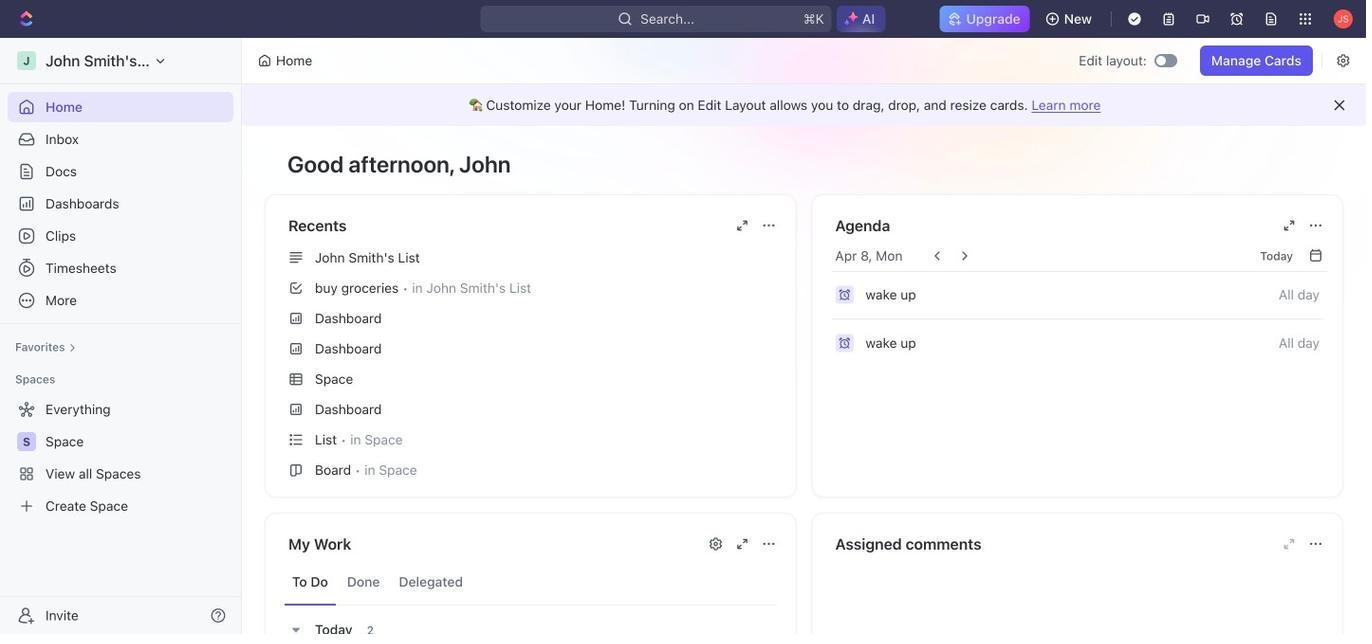Task type: vqa. For each thing, say whether or not it's contained in the screenshot.
alert
yes



Task type: locate. For each thing, give the bounding box(es) containing it.
tree
[[8, 395, 233, 522]]

alert
[[242, 84, 1366, 126]]

space, , element
[[17, 433, 36, 452]]

tab list
[[285, 560, 777, 606]]



Task type: describe. For each thing, give the bounding box(es) containing it.
john smith's workspace, , element
[[17, 51, 36, 70]]

sidebar navigation
[[0, 38, 246, 635]]

tree inside sidebar navigation
[[8, 395, 233, 522]]



